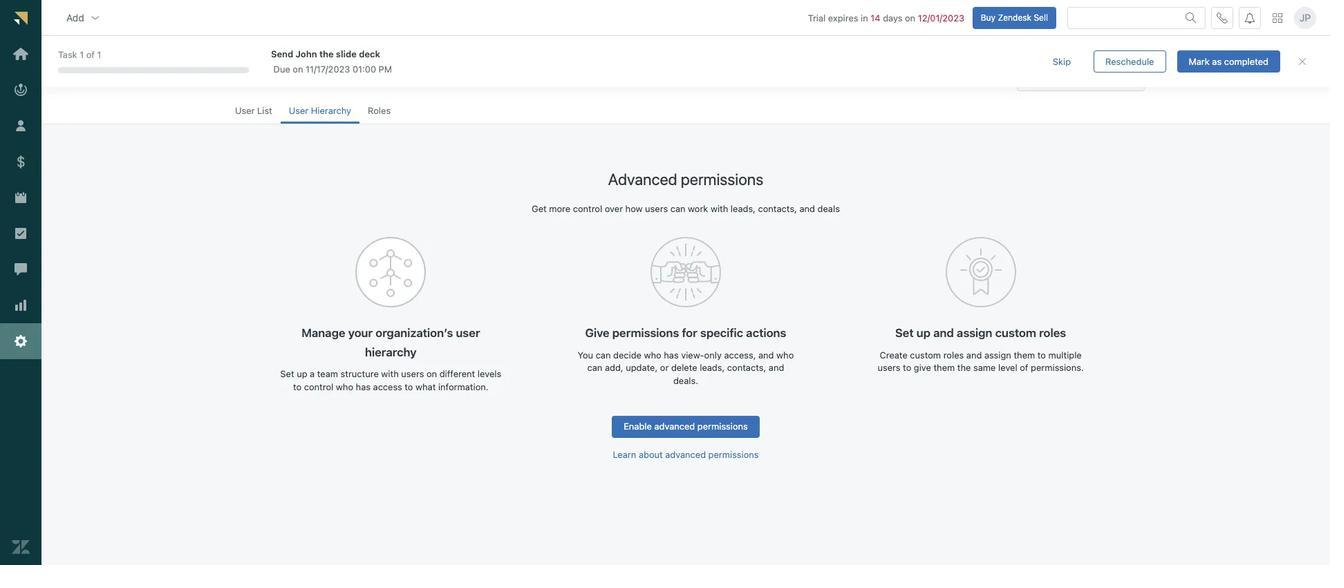 Task type: locate. For each thing, give the bounding box(es) containing it.
user list
[[235, 105, 272, 116]]

11/17/2023
[[306, 63, 350, 75]]

14
[[871, 12, 881, 23]]

can left the "work"
[[671, 203, 686, 214]]

for
[[682, 327, 698, 340]]

structure
[[341, 369, 379, 380]]

to
[[1038, 350, 1046, 361], [903, 363, 912, 374], [293, 382, 302, 393], [405, 382, 413, 393]]

assign
[[957, 327, 993, 340], [985, 350, 1012, 361]]

1 vertical spatial set
[[280, 369, 294, 380]]

0 vertical spatial leads,
[[731, 203, 756, 214]]

learn about advanced permissions
[[613, 449, 759, 460]]

send john the slide deck due on 11/17/2023 01:00 pm
[[271, 48, 392, 75]]

control down the a
[[304, 382, 333, 393]]

assign up create custom roles and assign them to multiple users to give them the same level of permissions.
[[957, 327, 993, 340]]

2 horizontal spatial users
[[878, 363, 901, 374]]

0 horizontal spatial who
[[336, 382, 353, 393]]

roles
[[1039, 327, 1066, 340], [944, 350, 964, 361]]

with inside set up a team structure with users on different levels to control who has access to what information.
[[381, 369, 399, 380]]

2 vertical spatial can
[[587, 363, 603, 374]]

can up add,
[[596, 350, 611, 361]]

the up 11/17/2023
[[319, 48, 334, 59]]

up up give
[[917, 327, 931, 340]]

add,
[[605, 363, 623, 374]]

contacts, inside you can decide who has view-only access, and who can add, update, or delete leads, contacts, and deals.
[[727, 363, 766, 374]]

1 horizontal spatial them
[[1014, 350, 1035, 361]]

zendesk image
[[12, 539, 30, 557]]

slide
[[336, 48, 357, 59]]

0 horizontal spatial roles
[[944, 350, 964, 361]]

up
[[917, 327, 931, 340], [297, 369, 307, 380]]

you
[[578, 350, 593, 361]]

1 vertical spatial them
[[934, 363, 955, 374]]

0 vertical spatial advanced
[[654, 421, 695, 432]]

on inside send john the slide deck due on 11/17/2023 01:00 pm
[[293, 63, 303, 75]]

1 vertical spatial up
[[297, 369, 307, 380]]

0 vertical spatial assign
[[957, 327, 993, 340]]

user
[[227, 68, 255, 84], [235, 105, 255, 116], [289, 105, 309, 116]]

set up create
[[895, 327, 914, 340]]

learn about advanced permissions link
[[613, 449, 759, 461]]

0 horizontal spatial set
[[280, 369, 294, 380]]

assign inside create custom roles and assign them to multiple users to give them the same level of permissions.
[[985, 350, 1012, 361]]

0 horizontal spatial the
[[319, 48, 334, 59]]

up left the a
[[297, 369, 307, 380]]

enable advanced permissions button
[[612, 416, 760, 438]]

control inside set up a team structure with users on different levels to control who has access to what information.
[[304, 382, 333, 393]]

1 horizontal spatial control
[[573, 203, 602, 214]]

0 horizontal spatial control
[[304, 382, 333, 393]]

roles
[[368, 105, 391, 116]]

more
[[549, 203, 571, 214]]

2 1 from the left
[[97, 49, 101, 60]]

team
[[317, 369, 338, 380]]

who down structure
[[336, 382, 353, 393]]

success ribbon image
[[946, 237, 1016, 308]]

1 vertical spatial assign
[[985, 350, 1012, 361]]

on up what
[[427, 369, 437, 380]]

about
[[639, 449, 663, 460]]

up inside set up a team structure with users on different levels to control who has access to what information.
[[297, 369, 307, 380]]

1 horizontal spatial the
[[958, 363, 971, 374]]

0 vertical spatial the
[[319, 48, 334, 59]]

1 horizontal spatial on
[[427, 369, 437, 380]]

the left same
[[958, 363, 971, 374]]

1 vertical spatial has
[[356, 382, 371, 393]]

0 vertical spatial up
[[917, 327, 931, 340]]

jp button
[[1294, 7, 1317, 29]]

as
[[1212, 56, 1222, 67]]

list
[[257, 105, 272, 116]]

buy zendesk sell
[[981, 12, 1048, 23]]

1 horizontal spatial up
[[917, 327, 931, 340]]

leads,
[[731, 203, 756, 214], [700, 363, 725, 374]]

decide
[[613, 350, 642, 361]]

who up update,
[[644, 350, 662, 361]]

1 vertical spatial with
[[381, 369, 399, 380]]

0 horizontal spatial custom
[[910, 350, 941, 361]]

enable
[[624, 421, 652, 432]]

0 horizontal spatial 1
[[80, 49, 84, 60]]

1 horizontal spatial roles
[[1039, 327, 1066, 340]]

days
[[883, 12, 903, 23]]

permissions down "enable advanced permissions" button
[[709, 449, 759, 460]]

deals.
[[673, 375, 698, 387]]

1 vertical spatial of
[[1020, 363, 1029, 374]]

manage your organization's user hierarchy
[[302, 327, 480, 360]]

the inside send john the slide deck due on 11/17/2023 01:00 pm
[[319, 48, 334, 59]]

search image
[[1186, 12, 1197, 23]]

roles inside create custom roles and assign them to multiple users to give them the same level of permissions.
[[944, 350, 964, 361]]

with right the "work"
[[711, 203, 728, 214]]

add button
[[55, 4, 112, 32]]

users inside create custom roles and assign them to multiple users to give them the same level of permissions.
[[878, 363, 901, 374]]

leads, inside you can decide who has view-only access, and who can add, update, or delete leads, contacts, and deals.
[[700, 363, 725, 374]]

of right task
[[86, 49, 95, 60]]

1 vertical spatial the
[[958, 363, 971, 374]]

assign up level
[[985, 350, 1012, 361]]

skip
[[1053, 56, 1071, 67]]

up for and
[[917, 327, 931, 340]]

1 horizontal spatial of
[[1020, 363, 1029, 374]]

and
[[800, 203, 815, 214], [934, 327, 954, 340], [759, 350, 774, 361], [967, 350, 982, 361], [769, 363, 784, 374]]

roles up the multiple
[[1039, 327, 1066, 340]]

2 vertical spatial on
[[427, 369, 437, 380]]

1 horizontal spatial custom
[[995, 327, 1037, 340]]

bell image
[[1245, 12, 1256, 23]]

0 horizontal spatial up
[[297, 369, 307, 380]]

permissions up learn about advanced permissions
[[698, 421, 748, 432]]

custom up give
[[910, 350, 941, 361]]

1 1 from the left
[[80, 49, 84, 60]]

0 horizontal spatial them
[[934, 363, 955, 374]]

who
[[644, 350, 662, 361], [777, 350, 794, 361], [336, 382, 353, 393]]

1 horizontal spatial 1
[[97, 49, 101, 60]]

users
[[645, 203, 668, 214], [878, 363, 901, 374], [401, 369, 424, 380]]

advanced
[[654, 421, 695, 432], [665, 449, 706, 460]]

who down actions
[[777, 350, 794, 361]]

0 horizontal spatial users
[[401, 369, 424, 380]]

can down you
[[587, 363, 603, 374]]

leads, down only
[[700, 363, 725, 374]]

users up what
[[401, 369, 424, 380]]

set up and assign custom roles
[[895, 327, 1066, 340]]

has up or
[[664, 350, 679, 361]]

zendesk products image
[[1273, 13, 1283, 23]]

user left "hierarchy" at the top of page
[[289, 105, 309, 116]]

on
[[905, 12, 916, 23], [293, 63, 303, 75], [427, 369, 437, 380]]

graph representing hierarchy image
[[356, 237, 426, 308]]

1 vertical spatial contacts,
[[727, 363, 766, 374]]

of right level
[[1020, 363, 1029, 374]]

set inside set up a team structure with users on different levels to control who has access to what information.
[[280, 369, 294, 380]]

with
[[711, 203, 728, 214], [381, 369, 399, 380]]

trial expires in 14 days on 12/01/2023
[[808, 12, 965, 23]]

roles down set up and assign custom roles
[[944, 350, 964, 361]]

0 vertical spatial of
[[86, 49, 95, 60]]

a
[[310, 369, 315, 380]]

0 vertical spatial set
[[895, 327, 914, 340]]

on right due
[[293, 63, 303, 75]]

fist bump image
[[651, 237, 721, 308]]

them right give
[[934, 363, 955, 374]]

different
[[440, 369, 475, 380]]

them up level
[[1014, 350, 1035, 361]]

has
[[664, 350, 679, 361], [356, 382, 371, 393]]

0 horizontal spatial on
[[293, 63, 303, 75]]

1 horizontal spatial has
[[664, 350, 679, 361]]

access
[[373, 382, 402, 393]]

create custom roles and assign them to multiple users to give them the same level of permissions.
[[878, 350, 1084, 374]]

has down structure
[[356, 382, 371, 393]]

update,
[[626, 363, 658, 374]]

user up the user list
[[227, 68, 255, 84]]

0 vertical spatial them
[[1014, 350, 1035, 361]]

contacts,
[[758, 203, 797, 214], [727, 363, 766, 374]]

control
[[573, 203, 602, 214], [304, 382, 333, 393]]

1 horizontal spatial set
[[895, 327, 914, 340]]

cancel image
[[1297, 56, 1308, 67]]

contacts, down 'access,'
[[727, 363, 766, 374]]

leads, right the "work"
[[731, 203, 756, 214]]

get more control over how users can work with leads, contacts, and deals
[[532, 203, 840, 214]]

of inside create custom roles and assign them to multiple users to give them the same level of permissions.
[[1020, 363, 1029, 374]]

0 vertical spatial has
[[664, 350, 679, 361]]

0 horizontal spatial with
[[381, 369, 399, 380]]

user for user management
[[227, 68, 255, 84]]

completed
[[1224, 56, 1269, 67]]

set left the a
[[280, 369, 294, 380]]

users down create
[[878, 363, 901, 374]]

0 horizontal spatial has
[[356, 382, 371, 393]]

1 vertical spatial leads,
[[700, 363, 725, 374]]

user left list
[[235, 105, 255, 116]]

contacts, left deals
[[758, 203, 797, 214]]

mark as completed button
[[1177, 50, 1281, 73]]

1 vertical spatial control
[[304, 382, 333, 393]]

organization's
[[376, 327, 453, 340]]

advanced down "enable advanced permissions" button
[[665, 449, 706, 460]]

hierarchy
[[311, 105, 351, 116]]

actions
[[746, 327, 787, 340]]

jp
[[1300, 12, 1311, 23]]

1 horizontal spatial with
[[711, 203, 728, 214]]

12/01/2023
[[918, 12, 965, 23]]

information.
[[438, 382, 489, 393]]

using
[[1046, 66, 1070, 77]]

custom up level
[[995, 327, 1037, 340]]

create
[[880, 350, 908, 361]]

deck
[[359, 48, 380, 59]]

advanced permissions
[[608, 170, 764, 189]]

send john the slide deck link
[[271, 47, 1016, 60]]

users right how
[[645, 203, 668, 214]]

the
[[319, 48, 334, 59], [958, 363, 971, 374]]

1 vertical spatial can
[[596, 350, 611, 361]]

1 vertical spatial on
[[293, 63, 303, 75]]

permissions
[[681, 170, 764, 189], [612, 327, 679, 340], [698, 421, 748, 432], [709, 449, 759, 460]]

1 vertical spatial roles
[[944, 350, 964, 361]]

enable advanced permissions
[[624, 421, 748, 432]]

0 horizontal spatial leads,
[[700, 363, 725, 374]]

permissions.
[[1031, 363, 1084, 374]]

control left over
[[573, 203, 602, 214]]

zendesk
[[998, 12, 1032, 23]]

2 horizontal spatial on
[[905, 12, 916, 23]]

advanced up learn about advanced permissions
[[654, 421, 695, 432]]

to left give
[[903, 363, 912, 374]]

1 vertical spatial custom
[[910, 350, 941, 361]]

0 vertical spatial roles
[[1039, 327, 1066, 340]]

1
[[80, 49, 84, 60], [97, 49, 101, 60]]

with up access
[[381, 369, 399, 380]]

send
[[271, 48, 293, 59]]

can
[[671, 203, 686, 214], [596, 350, 611, 361], [587, 363, 603, 374]]

on right days
[[905, 12, 916, 23]]

your
[[348, 327, 373, 340]]

in
[[861, 12, 868, 23]]



Task type: describe. For each thing, give the bounding box(es) containing it.
up for a
[[297, 369, 307, 380]]

trial
[[808, 12, 826, 23]]

user management
[[227, 68, 338, 84]]

2
[[1072, 66, 1078, 77]]

on inside set up a team structure with users on different levels to control who has access to what information.
[[427, 369, 437, 380]]

hierarchy
[[365, 346, 417, 360]]

give
[[585, 327, 610, 340]]

give
[[914, 363, 931, 374]]

user for user list
[[235, 105, 255, 116]]

mark as completed
[[1189, 56, 1269, 67]]

mark
[[1189, 56, 1210, 67]]

to left what
[[405, 382, 413, 393]]

user for user hierarchy
[[289, 105, 309, 116]]

same
[[974, 363, 996, 374]]

the inside create custom roles and assign them to multiple users to give them the same level of permissions.
[[958, 363, 971, 374]]

who inside set up a team structure with users on different levels to control who has access to what information.
[[336, 382, 353, 393]]

skip button
[[1041, 50, 1083, 73]]

01:00
[[353, 63, 376, 75]]

or
[[660, 363, 669, 374]]

custom inside create custom roles and assign them to multiple users to give them the same level of permissions.
[[910, 350, 941, 361]]

due
[[274, 63, 290, 75]]

buy zendesk sell button
[[973, 7, 1057, 29]]

and inside create custom roles and assign them to multiple users to give them the same level of permissions.
[[967, 350, 982, 361]]

levels
[[478, 369, 501, 380]]

permissions inside "enable advanced permissions" button
[[698, 421, 748, 432]]

work
[[688, 203, 708, 214]]

2 horizontal spatial who
[[777, 350, 794, 361]]

add
[[66, 11, 84, 23]]

0 vertical spatial control
[[573, 203, 602, 214]]

user hierarchy
[[289, 105, 351, 116]]

0 vertical spatial on
[[905, 12, 916, 23]]

set up a team structure with users on different levels to control who has access to what information.
[[280, 369, 501, 393]]

how
[[626, 203, 643, 214]]

1 horizontal spatial leads,
[[731, 203, 756, 214]]

calls image
[[1217, 12, 1228, 23]]

1 horizontal spatial who
[[644, 350, 662, 361]]

access,
[[724, 350, 756, 361]]

permissions up the decide
[[612, 327, 679, 340]]

give permissions for specific actions
[[585, 327, 787, 340]]

task 1 of 1
[[58, 49, 101, 60]]

licenses.
[[1080, 66, 1117, 77]]

task
[[58, 49, 77, 60]]

reschedule
[[1106, 56, 1154, 67]]

0 vertical spatial custom
[[995, 327, 1037, 340]]

0 vertical spatial can
[[671, 203, 686, 214]]

learn
[[613, 449, 636, 460]]

what
[[416, 382, 436, 393]]

0 horizontal spatial of
[[86, 49, 95, 60]]

sell
[[1034, 12, 1048, 23]]

permissions inside learn about advanced permissions link
[[709, 449, 759, 460]]

has inside set up a team structure with users on different levels to control who has access to what information.
[[356, 382, 371, 393]]

reschedule button
[[1094, 50, 1166, 73]]

to up permissions.
[[1038, 350, 1046, 361]]

you can decide who has view-only access, and who can add, update, or delete leads, contacts, and deals.
[[578, 350, 794, 387]]

specific
[[700, 327, 743, 340]]

view-
[[681, 350, 704, 361]]

multiple
[[1049, 350, 1082, 361]]

set for set up a team structure with users on different levels to control who has access to what information.
[[280, 369, 294, 380]]

permissions up the "work"
[[681, 170, 764, 189]]

user
[[456, 327, 480, 340]]

1 horizontal spatial users
[[645, 203, 668, 214]]

expires
[[828, 12, 858, 23]]

to down manage
[[293, 382, 302, 393]]

using 2 licenses.
[[1046, 66, 1117, 77]]

advanced
[[608, 170, 677, 189]]

delete
[[671, 363, 697, 374]]

0 vertical spatial contacts,
[[758, 203, 797, 214]]

has inside you can decide who has view-only access, and who can add, update, or delete leads, contacts, and deals.
[[664, 350, 679, 361]]

chevron down image
[[90, 12, 101, 23]]

only
[[704, 350, 722, 361]]

management
[[259, 68, 338, 84]]

level
[[998, 363, 1018, 374]]

advanced inside button
[[654, 421, 695, 432]]

set for set up and assign custom roles
[[895, 327, 914, 340]]

manage
[[302, 327, 345, 340]]

john
[[296, 48, 317, 59]]

buy
[[981, 12, 996, 23]]

get
[[532, 203, 547, 214]]

0 vertical spatial with
[[711, 203, 728, 214]]

users inside set up a team structure with users on different levels to control who has access to what information.
[[401, 369, 424, 380]]

deals
[[818, 203, 840, 214]]

1 vertical spatial advanced
[[665, 449, 706, 460]]



Task type: vqa. For each thing, say whether or not it's contained in the screenshot.
'deck'
yes



